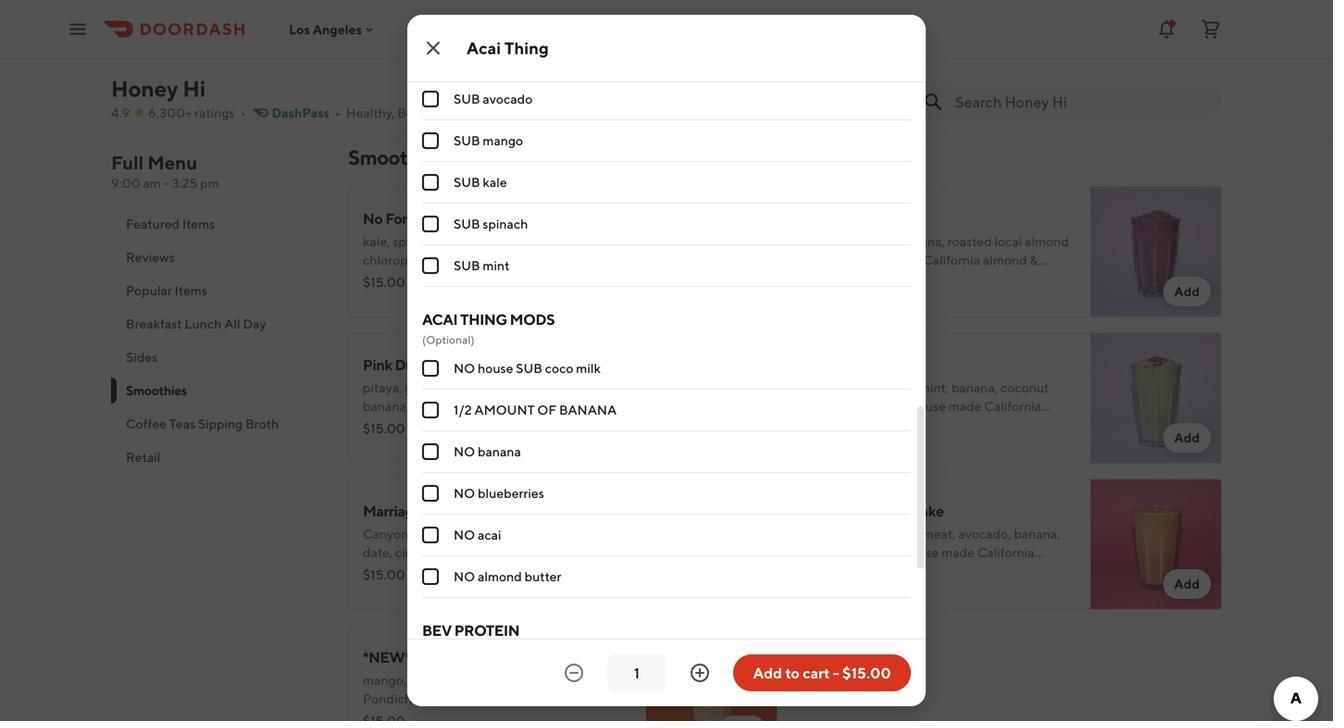 Task type: locate. For each thing, give the bounding box(es) containing it.
NO acai checkbox
[[422, 527, 439, 543]]

almond up acai
[[423, 271, 467, 286]]

meat, for spirulina,
[[807, 399, 840, 414]]

0 vertical spatial smoothies
[[348, 145, 444, 169]]

chocolate milkshake image
[[1091, 479, 1222, 610]]

chocolate
[[807, 502, 875, 520]]

group containing sub blueberry
[[422, 0, 911, 287]]

1 vertical spatial coffee
[[411, 526, 452, 542]]

nibs, down chlorella,
[[880, 399, 908, 414]]

2 horizontal spatial cinnamon,
[[840, 545, 901, 560]]

0 horizontal spatial nibs,
[[564, 545, 592, 560]]

1 horizontal spatial cinnamon,
[[467, 252, 528, 268]]

meat, down the spirulina,
[[807, 399, 840, 414]]

$15.00 down the spirulina,
[[807, 421, 849, 436]]

$15.00 down butter,
[[807, 274, 849, 290]]

date, inside 'chocolate milkshake raw cacao, coconut meat, avocado, banana, date, cinnamon, house made california almond & pumpkin seed milk'
[[807, 545, 837, 560]]

honey
[[111, 75, 178, 102]]

all
[[224, 316, 240, 331]]

almond inside 'chocolate milkshake raw cacao, coconut meat, avocado, banana, date, cinnamon, house made california almond & pumpkin seed milk'
[[807, 563, 852, 579]]

• left healthy,
[[335, 105, 340, 120]]

0 vertical spatial mint,
[[435, 252, 465, 268]]

1 horizontal spatial date,
[[807, 545, 837, 560]]

sub for sub mint
[[454, 258, 480, 273]]

sub mango
[[454, 133, 523, 148]]

2 • from the left
[[335, 105, 340, 120]]

& inside acai, blueberry, banana, roasted local almond butter, house made california almond & pumpkin seed milk
[[1030, 252, 1038, 268]]

3 • from the left
[[440, 105, 446, 120]]

pumpkin inside spirulina, chlorella, mint, banana, coconut meat, cacao nibs, house made california almond & pumpkin seed milk, coconut milk
[[865, 417, 917, 432]]

$15.00 for spirulina, chlorella, mint, banana, coconut meat, cacao nibs, house made california almond & pumpkin seed milk, coconut milk
[[807, 421, 849, 436]]

items for featured items
[[182, 216, 215, 231]]

of
[[394, 8, 408, 25], [467, 32, 479, 47]]

0 vertical spatial cacao
[[843, 399, 878, 414]]

spirulina, chlorella, mint, banana, coconut meat, cacao nibs, house made california almond & pumpkin seed milk, coconut milk
[[807, 380, 1056, 432]]

0 items, open order cart image
[[1200, 18, 1222, 40]]

meat, inside 'chocolate milkshake raw cacao, coconut meat, avocado, banana, date, cinnamon, house made california almond & pumpkin seed milk'
[[922, 526, 956, 542]]

cinnamon, down no acai "checkbox"
[[395, 545, 456, 560]]

of right side
[[467, 32, 479, 47]]

pumpkin down butter,
[[807, 271, 859, 286]]

• right ratings
[[240, 105, 246, 120]]

blueberry
[[483, 8, 540, 23]]

items up breakfast lunch all day
[[175, 283, 207, 298]]

0 vertical spatial nibs,
[[880, 399, 908, 414]]

amount
[[474, 402, 535, 418]]

add for acai, blueberry, banana, roasted local almond butter, house made california almond & pumpkin seed milk
[[1174, 284, 1200, 299]]

0 horizontal spatial -
[[164, 175, 169, 191]]

smoothies down sides
[[126, 383, 187, 398]]

- right am
[[164, 175, 169, 191]]

1 vertical spatial nibs,
[[564, 545, 592, 560]]

2 date, from the left
[[807, 545, 837, 560]]

smoothies up sub kale checkbox
[[348, 145, 444, 169]]

milkshake inside 'chocolate milkshake raw cacao, coconut meat, avocado, banana, date, cinnamon, house made california almond & pumpkin seed milk'
[[878, 502, 944, 520]]

almond down cardamom,
[[478, 569, 522, 584]]

2 horizontal spatial meat,
[[922, 526, 956, 542]]

healthy, bowls • 1.8 mi
[[346, 105, 486, 120]]

open menu image
[[67, 18, 89, 40]]

SUB mango checkbox
[[422, 132, 439, 149]]

pink drink image
[[646, 332, 778, 464]]

0 vertical spatial avocado,
[[444, 234, 497, 249]]

1 horizontal spatial avocado,
[[958, 526, 1011, 542]]

1 horizontal spatial coffee
[[411, 526, 452, 542]]

milk inside spirulina, chlorella, mint, banana, coconut meat, cacao nibs, house made california almond & pumpkin seed milk, coconut milk
[[1032, 417, 1056, 432]]

coffee left cold
[[411, 526, 452, 542]]

sides button
[[111, 341, 326, 374]]

banana, inside acai, blueberry, banana, roasted local almond butter, house made california almond & pumpkin seed milk
[[898, 234, 945, 249]]

0 horizontal spatial avocado,
[[444, 234, 497, 249]]

0 horizontal spatial meat,
[[463, 399, 496, 414]]

almond down local
[[983, 252, 1027, 268]]

cinnamon, for chocolate
[[840, 545, 901, 560]]

1 no from the top
[[454, 361, 475, 376]]

1 horizontal spatial mint,
[[919, 380, 949, 395]]

& inside spirulina, chlorella, mint, banana, coconut meat, cacao nibs, house made california almond & pumpkin seed milk, coconut milk
[[854, 417, 862, 432]]

date, down raw on the bottom right of the page
[[807, 545, 837, 560]]

sub up cherry
[[516, 361, 542, 376]]

mint, right chlorella,
[[919, 380, 949, 395]]

banana, inside pink drink pitaya, goldenberries, tart cherry juice, banana, coconut meat, coconut milk $15.00
[[363, 399, 409, 414]]

pumpkin down 'mango,'
[[481, 271, 532, 286]]

$15.00 down the chlorophyll,
[[363, 274, 405, 290]]

acai thing mods group
[[422, 309, 911, 598]]

milkshake up cold
[[424, 502, 490, 520]]

sub right sub avocado option
[[454, 91, 480, 106]]

sub kale
[[454, 175, 507, 190]]

cinnamon, down cacao,
[[840, 545, 901, 560]]

cacao inside marriage milkshake canyon coffee cold brew, tahini, banana, date, cinnamon, cardamom, cacao nibs, coconut milk
[[527, 545, 562, 560]]

$15.00 right cart
[[842, 664, 891, 682]]

add for add an extra side of sauce
[[730, 73, 755, 88]]

thing
[[460, 311, 507, 328]]

6,300+ ratings •
[[148, 105, 246, 120]]

acai
[[478, 527, 501, 542]]

almond down raw on the bottom right of the page
[[807, 563, 852, 579]]

0 vertical spatial items
[[182, 216, 215, 231]]

1/2 amount of banana
[[454, 402, 617, 418]]

cinnamon, inside 'chocolate milkshake raw cacao, coconut meat, avocado, banana, date, cinnamon, house made california almond & pumpkin seed milk'
[[840, 545, 901, 560]]

cinnamon, for no
[[467, 252, 528, 268]]

made inside no fomo kale, spinach, avocado, mango, banana, chlorophyll, mint, cinnamon, house made california almond & pumpkin seed milk
[[569, 252, 602, 268]]

NO banana checkbox
[[422, 443, 439, 460]]

nibs,
[[880, 399, 908, 414], [564, 545, 592, 560]]

2 milkshake from the left
[[878, 502, 944, 520]]

1 horizontal spatial -
[[833, 664, 839, 682]]

seed inside 'chocolate milkshake raw cacao, coconut meat, avocado, banana, date, cinnamon, house made california almond & pumpkin seed milk'
[[919, 563, 948, 579]]

Item Search search field
[[955, 92, 1207, 112]]

almond down the spirulina,
[[807, 417, 852, 432]]

0 vertical spatial -
[[164, 175, 169, 191]]

pumpkin down cacao,
[[865, 563, 917, 579]]

group
[[422, 0, 911, 287]]

seed inside spirulina, chlorella, mint, banana, coconut meat, cacao nibs, house made california almond & pumpkin seed milk, coconut milk
[[919, 417, 948, 432]]

add
[[363, 32, 388, 47], [730, 73, 755, 88], [730, 284, 755, 299], [1174, 284, 1200, 299], [730, 430, 755, 445], [1174, 430, 1200, 445], [1174, 576, 1200, 592], [753, 664, 782, 682]]

reviews
[[126, 249, 175, 265]]

sub blueberry
[[454, 8, 540, 23]]

pumpkin inside 'chocolate milkshake raw cacao, coconut meat, avocado, banana, date, cinnamon, house made california almond & pumpkin seed milk'
[[865, 563, 917, 579]]

dashpass •
[[272, 105, 340, 120]]

date, for chocolate milkshake
[[807, 545, 837, 560]]

0 horizontal spatial milkshake
[[424, 502, 490, 520]]

$15.00 for kale, spinach, avocado, mango, banana, chlorophyll, mint, cinnamon, house made california almond & pumpkin seed milk
[[363, 274, 405, 290]]

add inside side of sauce add an extra side of sauce $1.50
[[363, 32, 388, 47]]

pondicherry
[[413, 648, 493, 666]]

1 horizontal spatial coco
[[545, 361, 573, 376]]

1 horizontal spatial cacao
[[843, 399, 878, 414]]

seed inside acai, blueberry, banana, roasted local almond butter, house made california almond & pumpkin seed milk
[[862, 271, 890, 286]]

merman image
[[1091, 332, 1222, 464]]

no right no almond butter checkbox
[[454, 569, 475, 584]]

no up 'goldenberries,'
[[454, 361, 475, 376]]

milk
[[566, 271, 590, 286], [892, 271, 917, 286], [576, 361, 601, 376], [550, 399, 575, 414], [1032, 417, 1056, 432], [414, 563, 439, 579], [950, 563, 975, 579]]

1 milkshake from the left
[[424, 502, 490, 520]]

pumpkin
[[481, 271, 532, 286], [807, 271, 859, 286], [865, 417, 917, 432], [865, 563, 917, 579]]

1 horizontal spatial meat,
[[807, 399, 840, 414]]

4.9
[[111, 105, 130, 120]]

made inside acai, blueberry, banana, roasted local almond butter, house made california almond & pumpkin seed milk
[[887, 252, 920, 268]]

california
[[923, 252, 980, 268], [363, 271, 420, 286], [984, 399, 1042, 414], [977, 545, 1035, 560]]

blueberry,
[[837, 234, 896, 249]]

items
[[182, 216, 215, 231], [175, 283, 207, 298]]

- inside full menu 9:00 am - 3:25 pm
[[164, 175, 169, 191]]

canyon
[[363, 526, 409, 542]]

banana
[[559, 402, 617, 418]]

•
[[240, 105, 246, 120], [335, 105, 340, 120], [440, 105, 446, 120]]

side of sauce add an extra side of sauce $1.50
[[363, 8, 515, 69]]

california inside 'chocolate milkshake raw cacao, coconut meat, avocado, banana, date, cinnamon, house made california almond & pumpkin seed milk'
[[977, 545, 1035, 560]]

sub down 1.8 on the left top
[[454, 133, 480, 148]]

cinnamon, inside marriage milkshake canyon coffee cold brew, tahini, banana, date, cinnamon, cardamom, cacao nibs, coconut milk
[[395, 545, 456, 560]]

1 horizontal spatial nibs,
[[880, 399, 908, 414]]

mint, down the spinach,
[[435, 252, 465, 268]]

items inside popular items button
[[175, 283, 207, 298]]

1 vertical spatial cacao
[[527, 545, 562, 560]]

banana,
[[546, 234, 592, 249], [898, 234, 945, 249], [951, 380, 998, 395], [363, 399, 409, 414], [556, 526, 603, 542], [1014, 526, 1060, 542]]

0 horizontal spatial of
[[394, 8, 408, 25]]

milk inside acai, blueberry, banana, roasted local almond butter, house made california almond & pumpkin seed milk
[[892, 271, 917, 286]]

sub right sub spinach option
[[454, 216, 480, 231]]

items inside featured items button
[[182, 216, 215, 231]]

blueberries
[[478, 486, 544, 501]]

coffee up retail
[[126, 416, 167, 431]]

no for no banana
[[454, 444, 475, 459]]

$15.00
[[363, 274, 405, 290], [807, 274, 849, 290], [363, 421, 405, 436], [807, 421, 849, 436], [363, 567, 405, 582], [842, 664, 891, 682]]

cold
[[455, 526, 480, 542]]

$15.00 inside pink drink pitaya, goldenberries, tart cherry juice, banana, coconut meat, coconut milk $15.00
[[363, 421, 405, 436]]

0 vertical spatial of
[[394, 8, 408, 25]]

$15.00 down canyon
[[363, 567, 405, 582]]

local
[[994, 234, 1022, 249]]

5 no from the top
[[454, 569, 475, 584]]

spinach,
[[393, 234, 441, 249]]

1 vertical spatial avocado,
[[958, 526, 1011, 542]]

date,
[[363, 545, 393, 560], [807, 545, 837, 560]]

mint, inside no fomo kale, spinach, avocado, mango, banana, chlorophyll, mint, cinnamon, house made california almond & pumpkin seed milk
[[435, 252, 465, 268]]

date, for marriage milkshake
[[363, 545, 393, 560]]

0 vertical spatial coco
[[483, 50, 511, 65]]

1 vertical spatial of
[[467, 32, 479, 47]]

meat
[[514, 50, 544, 65]]

goldenberries,
[[405, 380, 489, 395]]

1 horizontal spatial •
[[335, 105, 340, 120]]

milkshake inside marriage milkshake canyon coffee cold brew, tahini, banana, date, cinnamon, cardamom, cacao nibs, coconut milk
[[424, 502, 490, 520]]

pumpkin inside acai, blueberry, banana, roasted local almond butter, house made california almond & pumpkin seed milk
[[807, 271, 859, 286]]

almond inside no fomo kale, spinach, avocado, mango, banana, chlorophyll, mint, cinnamon, house made california almond & pumpkin seed milk
[[423, 271, 467, 286]]

mi
[[471, 105, 486, 120]]

1 horizontal spatial milkshake
[[878, 502, 944, 520]]

nibs, right cardamom,
[[564, 545, 592, 560]]

milk,
[[950, 417, 978, 432]]

date, down canyon
[[363, 545, 393, 560]]

meat, down tart
[[463, 399, 496, 414]]

full menu 9:00 am - 3:25 pm
[[111, 152, 219, 191]]

1 date, from the left
[[363, 545, 393, 560]]

sub for sub blueberry
[[454, 8, 480, 23]]

california inside acai, blueberry, banana, roasted local almond butter, house made california almond & pumpkin seed milk
[[923, 252, 980, 268]]

cinnamon,
[[467, 252, 528, 268], [395, 545, 456, 560], [840, 545, 901, 560]]

banana, inside spirulina, chlorella, mint, banana, coconut meat, cacao nibs, house made california almond & pumpkin seed milk, coconut milk
[[951, 380, 998, 395]]

sub up side
[[454, 8, 480, 23]]

no for no acai
[[454, 527, 475, 542]]

seed
[[535, 271, 563, 286], [862, 271, 890, 286], [919, 417, 948, 432], [919, 563, 948, 579]]

sub left mint
[[454, 258, 480, 273]]

meat, right cacao,
[[922, 526, 956, 542]]

1 vertical spatial -
[[833, 664, 839, 682]]

SUB spinach checkbox
[[422, 216, 439, 232]]

avocado,
[[444, 234, 497, 249], [958, 526, 1011, 542]]

no right no blueberries checkbox
[[454, 486, 475, 501]]

SUB kale checkbox
[[422, 174, 439, 191]]

0 horizontal spatial date,
[[363, 545, 393, 560]]

close acai thing image
[[422, 37, 444, 59]]

milkshake right chocolate
[[878, 502, 944, 520]]

featured items
[[126, 216, 215, 231]]

milk inside 'chocolate milkshake raw cacao, coconut meat, avocado, banana, date, cinnamon, house made california almond & pumpkin seed milk'
[[950, 563, 975, 579]]

featured items button
[[111, 207, 326, 241]]

chlorophyll,
[[363, 252, 432, 268]]

milkshake
[[424, 502, 490, 520], [878, 502, 944, 520]]

coco up "juice,"
[[545, 361, 573, 376]]

no right no banana option
[[454, 444, 475, 459]]

0 horizontal spatial cinnamon,
[[395, 545, 456, 560]]

SUB coco meat checkbox
[[422, 49, 439, 66]]

&
[[1030, 252, 1038, 268], [470, 271, 478, 286], [854, 417, 862, 432], [854, 563, 862, 579]]

1 vertical spatial coco
[[545, 361, 573, 376]]

add for raw cacao, coconut meat, avocado, banana, date, cinnamon, house made california almond & pumpkin seed milk
[[1174, 576, 1200, 592]]

made
[[569, 252, 602, 268], [887, 252, 920, 268], [949, 399, 982, 414], [942, 545, 975, 560]]

cart
[[803, 664, 830, 682]]

california inside spirulina, chlorella, mint, banana, coconut meat, cacao nibs, house made california almond & pumpkin seed milk, coconut milk
[[984, 399, 1042, 414]]

sub left kale
[[454, 175, 480, 190]]

0 horizontal spatial mint,
[[435, 252, 465, 268]]

coffee
[[126, 416, 167, 431], [411, 526, 452, 542]]

milk inside acai thing mods group
[[576, 361, 601, 376]]

2 no from the top
[[454, 444, 475, 459]]

pumpkin down chlorella,
[[865, 417, 917, 432]]

coco down sauce
[[483, 50, 511, 65]]

1 vertical spatial mint,
[[919, 380, 949, 395]]

cinnamon, down 'mango,'
[[467, 252, 528, 268]]

of up an at the left top
[[394, 8, 408, 25]]

$15.00 down pitaya,
[[363, 421, 405, 436]]

-
[[164, 175, 169, 191], [833, 664, 839, 682]]

items up reviews button
[[182, 216, 215, 231]]

1.8
[[453, 105, 469, 120]]

1 vertical spatial smoothies
[[126, 383, 187, 398]]

date, inside marriage milkshake canyon coffee cold brew, tahini, banana, date, cinnamon, cardamom, cacao nibs, coconut milk
[[363, 545, 393, 560]]

sub down side
[[454, 50, 480, 65]]

no left acai
[[454, 527, 475, 542]]

1 • from the left
[[240, 105, 246, 120]]

coco inside "group"
[[483, 50, 511, 65]]

- right cart
[[833, 664, 839, 682]]

cinnamon, inside no fomo kale, spinach, avocado, mango, banana, chlorophyll, mint, cinnamon, house made california almond & pumpkin seed milk
[[467, 252, 528, 268]]

no for no almond butter
[[454, 569, 475, 584]]

2 horizontal spatial •
[[440, 105, 446, 120]]

1 vertical spatial items
[[175, 283, 207, 298]]

cacao down the spirulina,
[[843, 399, 878, 414]]

milk inside marriage milkshake canyon coffee cold brew, tahini, banana, date, cinnamon, cardamom, cacao nibs, coconut milk
[[414, 563, 439, 579]]

group inside acai thing "dialog"
[[422, 0, 911, 287]]

NO house SUB coco milk checkbox
[[422, 360, 439, 377]]

SUB mint checkbox
[[422, 257, 439, 274]]

0 horizontal spatial •
[[240, 105, 246, 120]]

am
[[143, 175, 161, 191]]

0 vertical spatial coffee
[[126, 416, 167, 431]]

& inside no fomo kale, spinach, avocado, mango, banana, chlorophyll, mint, cinnamon, house made california almond & pumpkin seed milk
[[470, 271, 478, 286]]

meat, inside spirulina, chlorella, mint, banana, coconut meat, cacao nibs, house made california almond & pumpkin seed milk, coconut milk
[[807, 399, 840, 414]]

3 no from the top
[[454, 486, 475, 501]]

coffee inside button
[[126, 416, 167, 431]]

cacao inside spirulina, chlorella, mint, banana, coconut meat, cacao nibs, house made california almond & pumpkin seed milk, coconut milk
[[843, 399, 878, 414]]

add button for pink drink
[[719, 423, 767, 453]]

0 horizontal spatial cacao
[[527, 545, 562, 560]]

to
[[785, 664, 800, 682]]

milk inside no fomo kale, spinach, avocado, mango, banana, chlorophyll, mint, cinnamon, house made california almond & pumpkin seed milk
[[566, 271, 590, 286]]

cacao down tahini,
[[527, 545, 562, 560]]

4 no from the top
[[454, 527, 475, 542]]

• left 1.8 on the left top
[[440, 105, 446, 120]]

- inside add to cart - $15.00 button
[[833, 664, 839, 682]]

0 horizontal spatial coco
[[483, 50, 511, 65]]

0 horizontal spatial coffee
[[126, 416, 167, 431]]

avocado
[[483, 91, 533, 106]]

*new* pondicherry lassi
[[363, 648, 527, 666]]



Task type: vqa. For each thing, say whether or not it's contained in the screenshot.
Frank
no



Task type: describe. For each thing, give the bounding box(es) containing it.
sub mint
[[454, 258, 510, 273]]

add for spirulina, chlorella, mint, banana, coconut meat, cacao nibs, house made california almond & pumpkin seed milk, coconut milk
[[1174, 430, 1200, 445]]

acai thing mods (optional)
[[422, 311, 555, 346]]

cinnamon, for marriage
[[395, 545, 456, 560]]

no for no blueberries
[[454, 486, 475, 501]]

cacao,
[[831, 526, 869, 542]]

0 horizontal spatial smoothies
[[126, 383, 187, 398]]

sub for sub kale
[[454, 175, 480, 190]]

avocado, inside 'chocolate milkshake raw cacao, coconut meat, avocado, banana, date, cinnamon, house made california almond & pumpkin seed milk'
[[958, 526, 1011, 542]]

almond inside spirulina, chlorella, mint, banana, coconut meat, cacao nibs, house made california almond & pumpkin seed milk, coconut milk
[[807, 417, 852, 432]]

house inside spirulina, chlorella, mint, banana, coconut meat, cacao nibs, house made california almond & pumpkin seed milk, coconut milk
[[910, 399, 946, 414]]

breakfast lunch all day button
[[111, 307, 326, 341]]

bev
[[422, 622, 452, 639]]

retail button
[[111, 441, 326, 474]]

marriage
[[363, 502, 422, 520]]

breakfast lunch all day
[[126, 316, 266, 331]]

meat, inside pink drink pitaya, goldenberries, tart cherry juice, banana, coconut meat, coconut milk $15.00
[[463, 399, 496, 414]]

almond right local
[[1025, 234, 1069, 249]]

SUB avocado checkbox
[[422, 91, 439, 107]]

6,300+
[[148, 105, 192, 120]]

add item to cart image
[[730, 716, 755, 721]]

mint
[[483, 258, 510, 273]]

house inside 'chocolate milkshake raw cacao, coconut meat, avocado, banana, date, cinnamon, house made california almond & pumpkin seed milk'
[[903, 545, 939, 560]]

tart
[[492, 380, 513, 395]]

nibs, inside marriage milkshake canyon coffee cold brew, tahini, banana, date, cinnamon, cardamom, cacao nibs, coconut milk
[[564, 545, 592, 560]]

kale,
[[363, 234, 390, 249]]

1/2
[[454, 402, 472, 418]]

& inside 'chocolate milkshake raw cacao, coconut meat, avocado, banana, date, cinnamon, house made california almond & pumpkin seed milk'
[[854, 563, 862, 579]]

pitaya,
[[363, 380, 402, 395]]

1/2 AMOUNT OF BANANA checkbox
[[422, 402, 439, 418]]

california inside no fomo kale, spinach, avocado, mango, banana, chlorophyll, mint, cinnamon, house made california almond & pumpkin seed milk
[[363, 271, 420, 286]]

side of sauce image
[[646, 0, 778, 106]]

mango,
[[500, 234, 543, 249]]

(optional)
[[422, 333, 475, 346]]

no almond butter
[[454, 569, 561, 584]]

kale
[[483, 175, 507, 190]]

items for popular items
[[175, 283, 207, 298]]

an
[[391, 32, 405, 47]]

side
[[363, 8, 392, 25]]

• for 6,300+ ratings •
[[240, 105, 246, 120]]

• for healthy, bowls • 1.8 mi
[[440, 105, 446, 120]]

spirulina,
[[807, 380, 860, 395]]

dashpass
[[272, 105, 329, 120]]

acai thing dialog
[[407, 0, 926, 721]]

sauce
[[410, 8, 450, 25]]

drink
[[395, 356, 430, 374]]

roasted
[[947, 234, 992, 249]]

1 horizontal spatial smoothies
[[348, 145, 444, 169]]

coco inside acai thing mods group
[[545, 361, 573, 376]]

$15.00 for canyon coffee cold brew, tahini, banana, date, cinnamon, cardamom, cacao nibs, coconut milk
[[363, 567, 405, 582]]

sub for sub spinach
[[454, 216, 480, 231]]

made inside 'chocolate milkshake raw cacao, coconut meat, avocado, banana, date, cinnamon, house made california almond & pumpkin seed milk'
[[942, 545, 975, 560]]

pink drink pitaya, goldenberries, tart cherry juice, banana, coconut meat, coconut milk $15.00
[[363, 356, 587, 436]]

coconut inside 'chocolate milkshake raw cacao, coconut meat, avocado, banana, date, cinnamon, house made california almond & pumpkin seed milk'
[[871, 526, 920, 542]]

seed inside no fomo kale, spinach, avocado, mango, banana, chlorophyll, mint, cinnamon, house made california almond & pumpkin seed milk
[[535, 271, 563, 286]]

no banana
[[454, 444, 521, 459]]

Current quantity is 1 number field
[[618, 663, 655, 683]]

broth
[[245, 416, 279, 431]]

banana, inside no fomo kale, spinach, avocado, mango, banana, chlorophyll, mint, cinnamon, house made california almond & pumpkin seed milk
[[546, 234, 592, 249]]

notification bell image
[[1155, 18, 1178, 40]]

no acai
[[454, 527, 501, 542]]

add button for no fomo
[[719, 277, 767, 306]]

reviews button
[[111, 241, 326, 274]]

$1.50
[[363, 54, 396, 69]]

fomo
[[385, 210, 423, 227]]

butter,
[[807, 252, 846, 268]]

lunch
[[185, 316, 222, 331]]

pink
[[363, 356, 392, 374]]

angeles
[[313, 22, 362, 37]]

ratings
[[195, 105, 235, 120]]

chlorella,
[[863, 380, 916, 395]]

add for kale, spinach, avocado, mango, banana, chlorophyll, mint, cinnamon, house made california almond & pumpkin seed milk
[[730, 284, 755, 299]]

NO almond butter checkbox
[[422, 568, 439, 585]]

NO blueberries checkbox
[[422, 485, 439, 502]]

marriage milkshake canyon coffee cold brew, tahini, banana, date, cinnamon, cardamom, cacao nibs, coconut milk
[[363, 502, 603, 579]]

milkshake for marriage milkshake
[[424, 502, 490, 520]]

healthy,
[[346, 105, 395, 120]]

no house sub coco milk
[[454, 361, 601, 376]]

avocado, inside no fomo kale, spinach, avocado, mango, banana, chlorophyll, mint, cinnamon, house made california almond & pumpkin seed milk
[[444, 234, 497, 249]]

popular items button
[[111, 274, 326, 307]]

banana
[[478, 444, 521, 459]]

los
[[289, 22, 310, 37]]

3:25
[[172, 175, 198, 191]]

SUB blueberry checkbox
[[422, 7, 439, 24]]

*new* pondicherry lassi image
[[646, 625, 778, 721]]

nibs, inside spirulina, chlorella, mint, banana, coconut meat, cacao nibs, house made california almond & pumpkin seed milk, coconut milk
[[880, 399, 908, 414]]

milk inside pink drink pitaya, goldenberries, tart cherry juice, banana, coconut meat, coconut milk $15.00
[[550, 399, 575, 414]]

$15.00 for acai, blueberry, banana, roasted local almond butter, house made california almond & pumpkin seed milk
[[807, 274, 849, 290]]

coconut inside marriage milkshake canyon coffee cold brew, tahini, banana, date, cinnamon, cardamom, cacao nibs, coconut milk
[[363, 563, 411, 579]]

milkshake for chocolate milkshake
[[878, 502, 944, 520]]

add for pitaya, goldenberries, tart cherry juice, banana, coconut meat, coconut milk
[[730, 430, 755, 445]]

add button for side of sauce
[[719, 66, 767, 95]]

acai thing image
[[1091, 186, 1222, 318]]

mango
[[483, 133, 523, 148]]

$15.00 inside button
[[842, 664, 891, 682]]

mint, inside spirulina, chlorella, mint, banana, coconut meat, cacao nibs, house made california almond & pumpkin seed milk, coconut milk
[[919, 380, 949, 395]]

1 horizontal spatial of
[[467, 32, 479, 47]]

made inside spirulina, chlorella, mint, banana, coconut meat, cacao nibs, house made california almond & pumpkin seed milk, coconut milk
[[949, 399, 982, 414]]

no
[[363, 210, 383, 227]]

day
[[243, 316, 266, 331]]

no fomo image
[[646, 186, 778, 318]]

retail
[[126, 449, 161, 465]]

cardamom,
[[459, 545, 525, 560]]

teas
[[169, 416, 196, 431]]

lassi
[[495, 648, 527, 666]]

banana, inside 'chocolate milkshake raw cacao, coconut meat, avocado, banana, date, cinnamon, house made california almond & pumpkin seed milk'
[[1014, 526, 1060, 542]]

add to cart - $15.00 button
[[733, 654, 911, 692]]

meat, for chocolate
[[922, 526, 956, 542]]

9:00
[[111, 175, 140, 191]]

coffee inside marriage milkshake canyon coffee cold brew, tahini, banana, date, cinnamon, cardamom, cacao nibs, coconut milk
[[411, 526, 452, 542]]

add button for chocolate milkshake
[[1163, 569, 1211, 599]]

sub inside acai thing mods group
[[516, 361, 542, 376]]

acai thing
[[467, 38, 549, 58]]

brew,
[[483, 526, 515, 542]]

house inside acai, blueberry, banana, roasted local almond butter, house made california almond & pumpkin seed milk
[[849, 252, 885, 268]]

pumpkin inside no fomo kale, spinach, avocado, mango, banana, chlorophyll, mint, cinnamon, house made california almond & pumpkin seed milk
[[481, 271, 532, 286]]

sub for sub coco meat
[[454, 50, 480, 65]]

banana, inside marriage milkshake canyon coffee cold brew, tahini, banana, date, cinnamon, cardamom, cacao nibs, coconut milk
[[556, 526, 603, 542]]

add inside button
[[753, 664, 782, 682]]

acai,
[[807, 234, 834, 249]]

honey hi
[[111, 75, 206, 102]]

tahini,
[[517, 526, 554, 542]]

pm
[[200, 175, 219, 191]]

los angeles
[[289, 22, 362, 37]]

almond inside acai thing mods group
[[478, 569, 522, 584]]

breakfast
[[126, 316, 182, 331]]

sub for sub avocado
[[454, 91, 480, 106]]

sauce
[[481, 32, 515, 47]]

featured
[[126, 216, 180, 231]]

no for no house sub coco milk
[[454, 361, 475, 376]]

mods
[[510, 311, 555, 328]]

house inside acai thing mods group
[[478, 361, 513, 376]]

cherry
[[516, 380, 553, 395]]

acai
[[422, 311, 458, 328]]

butter
[[525, 569, 561, 584]]

decrease quantity by 1 image
[[563, 662, 585, 684]]

spinach
[[483, 216, 528, 231]]

popular items
[[126, 283, 207, 298]]

marriage milkshake image
[[646, 479, 778, 610]]

increase quantity by 1 image
[[689, 662, 711, 684]]

juice,
[[556, 380, 587, 395]]

sub coco meat
[[454, 50, 544, 65]]

sides
[[126, 349, 158, 365]]

popular
[[126, 283, 172, 298]]

sub for sub mango
[[454, 133, 480, 148]]

hi
[[183, 75, 206, 102]]

raw
[[807, 526, 828, 542]]

of
[[537, 402, 557, 418]]

los angeles button
[[289, 22, 377, 37]]

side
[[440, 32, 464, 47]]

house inside no fomo kale, spinach, avocado, mango, banana, chlorophyll, mint, cinnamon, house made california almond & pumpkin seed milk
[[531, 252, 567, 268]]

*new*
[[363, 648, 410, 666]]



